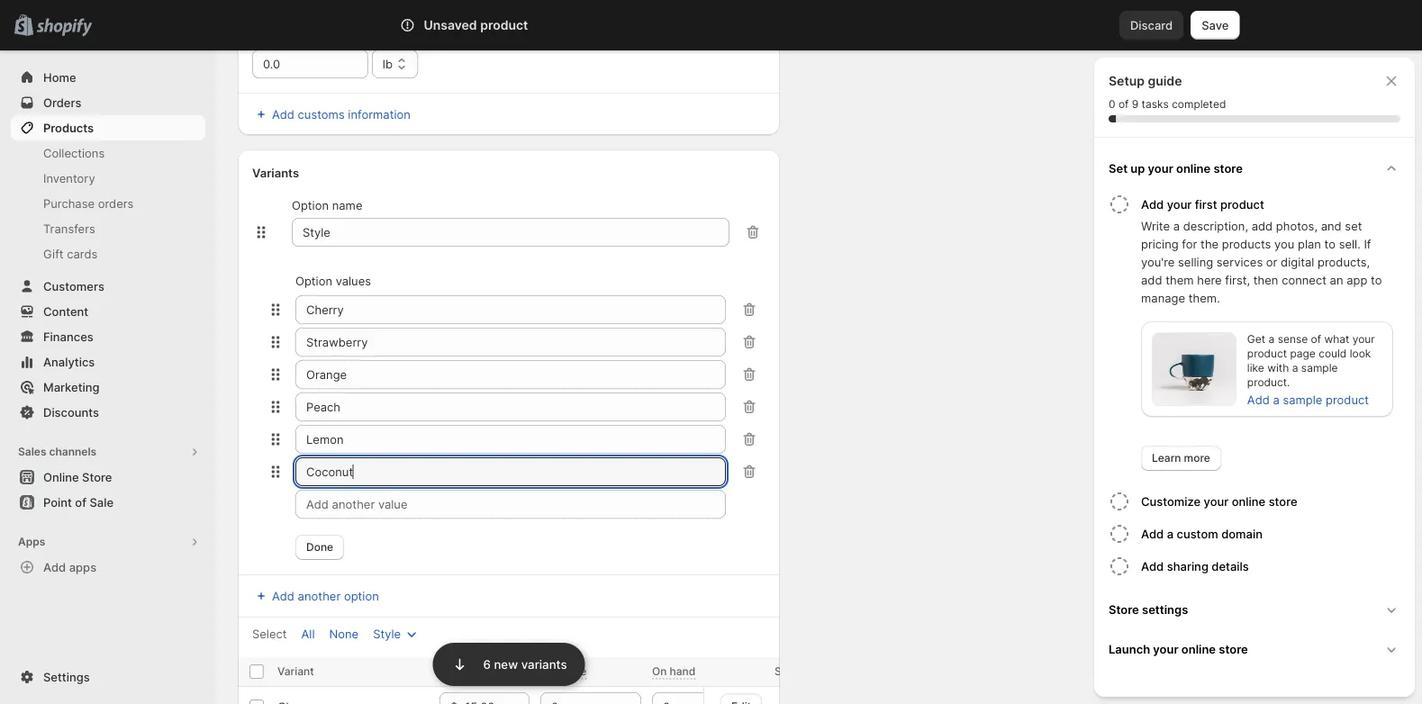 Task type: locate. For each thing, give the bounding box(es) containing it.
store up add a custom domain button on the bottom right of the page
[[1269, 495, 1298, 508]]

a down the page
[[1292, 362, 1298, 375]]

a inside button
[[1167, 527, 1174, 541]]

point of sale button
[[0, 490, 216, 515]]

add left customs
[[272, 107, 294, 121]]

None text field
[[295, 328, 726, 357], [295, 360, 726, 389], [295, 393, 726, 422], [295, 328, 726, 357], [295, 360, 726, 389], [295, 393, 726, 422]]

you're
[[1141, 255, 1175, 269]]

to right app
[[1371, 273, 1382, 287]]

option
[[292, 198, 329, 212], [295, 274, 332, 288]]

store up first
[[1214, 161, 1243, 175]]

home
[[43, 70, 76, 84]]

select
[[252, 627, 287, 641]]

add inside add another option button
[[272, 589, 294, 603]]

marketing
[[43, 380, 100, 394]]

price
[[440, 665, 466, 678]]

store inside 'button'
[[1219, 642, 1248, 656]]

a right get at the right of the page
[[1269, 333, 1275, 346]]

store
[[1214, 161, 1243, 175], [1269, 495, 1298, 508], [1219, 642, 1248, 656]]

add down the you're
[[1141, 273, 1162, 287]]

0 horizontal spatial add
[[1141, 273, 1162, 287]]

sample down product.
[[1283, 393, 1323, 407]]

collections
[[43, 146, 105, 160]]

guide
[[1148, 73, 1182, 89]]

add apps button
[[11, 555, 205, 580]]

all
[[301, 627, 315, 641]]

options element
[[277, 700, 315, 704]]

your inside get a sense of what your product page could look like with a sample product. add a sample product
[[1353, 333, 1375, 346]]

add
[[1252, 219, 1273, 233], [1141, 273, 1162, 287]]

option left name
[[292, 198, 329, 212]]

content link
[[11, 299, 205, 324]]

online for customize your online store
[[1232, 495, 1266, 508]]

get
[[1247, 333, 1266, 346]]

a for add a custom domain
[[1167, 527, 1174, 541]]

your right launch
[[1153, 642, 1179, 656]]

add another option button
[[241, 584, 390, 609]]

point of sale
[[43, 495, 114, 509]]

custom
[[1177, 527, 1218, 541]]

the
[[1201, 237, 1219, 251]]

inventory link
[[11, 166, 205, 191]]

option left the values
[[295, 274, 332, 288]]

transfers
[[43, 222, 95, 236]]

product
[[480, 18, 528, 33], [1221, 197, 1264, 211], [1247, 347, 1287, 360], [1326, 393, 1369, 407]]

finances link
[[11, 324, 205, 349]]

add your first product element
[[1105, 217, 1408, 471]]

products
[[1222, 237, 1271, 251]]

online up domain
[[1232, 495, 1266, 508]]

available
[[540, 665, 587, 678]]

0 vertical spatial option
[[292, 198, 329, 212]]

a left custom
[[1167, 527, 1174, 541]]

add inside add a custom domain button
[[1141, 527, 1164, 541]]

online up add your first product
[[1176, 161, 1211, 175]]

add down product.
[[1247, 393, 1270, 407]]

with
[[1267, 362, 1289, 375]]

your up add a custom domain
[[1204, 495, 1229, 508]]

2 vertical spatial online
[[1182, 642, 1216, 656]]

add your first product button
[[1141, 188, 1408, 217]]

apps
[[69, 560, 96, 574]]

0 vertical spatial online
[[1176, 161, 1211, 175]]

add up products
[[1252, 219, 1273, 233]]

gift
[[43, 247, 64, 261]]

search
[[479, 18, 518, 32]]

all button
[[290, 622, 326, 647]]

2 vertical spatial store
[[1219, 642, 1248, 656]]

Add another value text field
[[295, 490, 726, 519]]

write a description, add photos, and set pricing for the products you plan to sell. if you're selling services or digital products, add them here first, then connect an app to manage them.
[[1141, 219, 1382, 305]]

0 vertical spatial add
[[1252, 219, 1273, 233]]

details
[[1212, 559, 1249, 573]]

1 vertical spatial option
[[295, 274, 332, 288]]

products
[[43, 121, 94, 135]]

none
[[329, 627, 359, 641]]

your up look
[[1353, 333, 1375, 346]]

1 horizontal spatial store
[[1109, 603, 1139, 617]]

a right write
[[1173, 219, 1180, 233]]

completed
[[1172, 98, 1226, 111]]

of up the page
[[1311, 333, 1321, 346]]

customize
[[1141, 495, 1201, 508]]

app
[[1347, 273, 1368, 287]]

finances
[[43, 330, 93, 344]]

of for sale
[[75, 495, 86, 509]]

0 vertical spatial of
[[1119, 98, 1129, 111]]

2 vertical spatial of
[[75, 495, 86, 509]]

1 horizontal spatial of
[[1119, 98, 1129, 111]]

of left 'sale'
[[75, 495, 86, 509]]

orders
[[98, 196, 134, 210]]

1 vertical spatial store
[[1109, 603, 1139, 617]]

add left another
[[272, 589, 294, 603]]

add for information
[[272, 107, 294, 121]]

purchase orders
[[43, 196, 134, 210]]

an
[[1330, 273, 1343, 287]]

online down settings
[[1182, 642, 1216, 656]]

store settings button
[[1102, 590, 1408, 630]]

1 vertical spatial of
[[1311, 333, 1321, 346]]

None text field
[[295, 295, 726, 324], [295, 425, 726, 454], [295, 458, 726, 486], [295, 295, 726, 324], [295, 425, 726, 454], [295, 458, 726, 486]]

connect
[[1282, 273, 1327, 287]]

online for launch your online store
[[1182, 642, 1216, 656]]

your left first
[[1167, 197, 1192, 211]]

add a custom domain button
[[1141, 518, 1408, 550]]

2 horizontal spatial of
[[1311, 333, 1321, 346]]

purchase
[[43, 196, 95, 210]]

6 new variants
[[483, 658, 567, 672]]

gift cards
[[43, 247, 98, 261]]

0 vertical spatial to
[[1325, 237, 1336, 251]]

done
[[306, 541, 333, 554]]

sample down could
[[1301, 362, 1338, 375]]

add for first
[[1141, 197, 1164, 211]]

store for customize your online store
[[1269, 495, 1298, 508]]

launch
[[1109, 642, 1150, 656]]

add for option
[[272, 589, 294, 603]]

a inside the write a description, add photos, and set pricing for the products you plan to sell. if you're selling services or digital products, add them here first, then connect an app to manage them.
[[1173, 219, 1180, 233]]

online store button
[[0, 465, 216, 490]]

None number field
[[540, 693, 614, 704], [652, 693, 726, 704], [540, 693, 614, 704], [652, 693, 726, 704]]

online store link
[[11, 465, 205, 490]]

product down get at the right of the page
[[1247, 347, 1287, 360]]

add sharing details button
[[1141, 550, 1408, 583]]

save
[[1202, 18, 1229, 32]]

option values
[[295, 274, 371, 288]]

you
[[1275, 237, 1295, 251]]

1 vertical spatial to
[[1371, 273, 1382, 287]]

for
[[1182, 237, 1197, 251]]

lb
[[383, 57, 393, 71]]

add left apps on the left of page
[[43, 560, 66, 574]]

product right unsaved
[[480, 18, 528, 33]]

then
[[1254, 273, 1279, 287]]

settings
[[43, 670, 90, 684]]

mark add sharing details as done image
[[1109, 556, 1130, 577]]

your for customize your online store
[[1204, 495, 1229, 508]]

product up description,
[[1221, 197, 1264, 211]]

of inside 'button'
[[75, 495, 86, 509]]

learn
[[1152, 452, 1181, 465]]

of
[[1119, 98, 1129, 111], [1311, 333, 1321, 346], [75, 495, 86, 509]]

store up launch
[[1109, 603, 1139, 617]]

analytics
[[43, 355, 95, 369]]

0 horizontal spatial store
[[82, 470, 112, 484]]

to
[[1325, 237, 1336, 251], [1371, 273, 1382, 287]]

1 vertical spatial sample
[[1283, 393, 1323, 407]]

store down store settings button
[[1219, 642, 1248, 656]]

orders
[[43, 95, 81, 109]]

1 vertical spatial online
[[1232, 495, 1266, 508]]

add inside get a sense of what your product page could look like with a sample product. add a sample product
[[1247, 393, 1270, 407]]

add inside add your first product button
[[1141, 197, 1164, 211]]

add up write
[[1141, 197, 1164, 211]]

apps button
[[11, 530, 205, 555]]

add right mark add a custom domain as done icon
[[1141, 527, 1164, 541]]

to down the and on the top right of the page
[[1325, 237, 1336, 251]]

0
[[1109, 98, 1116, 111]]

store up 'sale'
[[82, 470, 112, 484]]

0 horizontal spatial of
[[75, 495, 86, 509]]

online inside 'button'
[[1182, 642, 1216, 656]]

store inside online store 'link'
[[82, 470, 112, 484]]

a
[[1173, 219, 1180, 233], [1269, 333, 1275, 346], [1292, 362, 1298, 375], [1273, 393, 1280, 407], [1167, 527, 1174, 541]]

option for option values
[[295, 274, 332, 288]]

online
[[1176, 161, 1211, 175], [1232, 495, 1266, 508], [1182, 642, 1216, 656]]

1 vertical spatial store
[[1269, 495, 1298, 508]]

sales channels
[[18, 445, 96, 458]]

your inside 'button'
[[1153, 642, 1179, 656]]

your for launch your online store
[[1153, 642, 1179, 656]]

selling
[[1178, 255, 1213, 269]]

write
[[1141, 219, 1170, 233]]

0 vertical spatial store
[[82, 470, 112, 484]]

customers
[[43, 279, 104, 293]]

add a custom domain
[[1141, 527, 1263, 541]]

sell.
[[1339, 237, 1361, 251]]

apps
[[18, 535, 45, 549]]

add inside add sharing details button
[[1141, 559, 1164, 573]]

sale
[[90, 495, 114, 509]]

add right "mark add sharing details as done" "icon"
[[1141, 559, 1164, 573]]

discounts link
[[11, 400, 205, 425]]

of left '9'
[[1119, 98, 1129, 111]]

product down look
[[1326, 393, 1369, 407]]

save button
[[1191, 11, 1240, 40]]

add for details
[[1141, 559, 1164, 573]]



Task type: vqa. For each thing, say whether or not it's contained in the screenshot.
Unsaved purchase order
no



Task type: describe. For each thing, give the bounding box(es) containing it.
manage
[[1141, 291, 1185, 305]]

store inside store settings button
[[1109, 603, 1139, 617]]

marketing link
[[11, 375, 205, 400]]

products,
[[1318, 255, 1370, 269]]

style button
[[362, 622, 432, 647]]

them
[[1166, 273, 1194, 287]]

discounts
[[43, 405, 99, 419]]

product.
[[1247, 376, 1290, 389]]

home link
[[11, 65, 205, 90]]

product inside button
[[1221, 197, 1264, 211]]

cards
[[67, 247, 98, 261]]

shopify image
[[36, 18, 92, 36]]

your right the up
[[1148, 161, 1173, 175]]

another
[[298, 589, 341, 603]]

1 horizontal spatial add
[[1252, 219, 1273, 233]]

of for 9
[[1119, 98, 1129, 111]]

discard
[[1130, 18, 1173, 32]]

settings link
[[11, 665, 205, 690]]

launch your online store button
[[1102, 630, 1408, 669]]

unsaved
[[424, 18, 477, 33]]

mark add a custom domain as done image
[[1109, 523, 1130, 545]]

set
[[1109, 161, 1128, 175]]

search button
[[450, 11, 972, 40]]

add apps
[[43, 560, 96, 574]]

mark add your first product as done image
[[1109, 194, 1130, 215]]

content
[[43, 304, 88, 318]]

0 vertical spatial sample
[[1301, 362, 1338, 375]]

0 vertical spatial store
[[1214, 161, 1243, 175]]

sku
[[775, 665, 797, 678]]

photos,
[[1276, 219, 1318, 233]]

setup
[[1109, 73, 1145, 89]]

products link
[[11, 115, 205, 141]]

domain
[[1222, 527, 1263, 541]]

store for launch your online store
[[1219, 642, 1248, 656]]

your for add your first product
[[1167, 197, 1192, 211]]

setup guide
[[1109, 73, 1182, 89]]

point of sale link
[[11, 490, 205, 515]]

like
[[1247, 362, 1264, 375]]

online
[[43, 470, 79, 484]]

unsaved product
[[424, 18, 528, 33]]

settings
[[1142, 603, 1188, 617]]

if
[[1364, 237, 1371, 251]]

a for get a sense of what your product page could look like with a sample product. add a sample product
[[1269, 333, 1275, 346]]

add a sample product button
[[1237, 387, 1380, 413]]

could
[[1319, 347, 1347, 360]]

6
[[483, 658, 491, 672]]

and
[[1321, 219, 1342, 233]]

$ text field
[[465, 693, 530, 704]]

set up your online store
[[1109, 161, 1243, 175]]

Size text field
[[292, 218, 730, 247]]

a for write a description, add photos, and set pricing for the products you plan to sell. if you're selling services or digital products, add them here first, then connect an app to manage them.
[[1173, 219, 1180, 233]]

store settings
[[1109, 603, 1188, 617]]

option
[[344, 589, 379, 603]]

mark customize your online store as done image
[[1109, 491, 1130, 513]]

or
[[1266, 255, 1278, 269]]

here
[[1197, 273, 1222, 287]]

0 horizontal spatial to
[[1325, 237, 1336, 251]]

more
[[1184, 452, 1210, 465]]

setup guide dialog
[[1094, 58, 1415, 697]]

first,
[[1225, 273, 1250, 287]]

variants
[[252, 166, 299, 180]]

add for custom
[[1141, 527, 1164, 541]]

1 vertical spatial add
[[1141, 273, 1162, 287]]

option for option name
[[292, 198, 329, 212]]

add your first product
[[1141, 197, 1264, 211]]

look
[[1350, 347, 1371, 360]]

1 horizontal spatial to
[[1371, 273, 1382, 287]]

style
[[373, 627, 401, 641]]

learn more link
[[1141, 446, 1221, 471]]

set up your online store button
[[1102, 149, 1408, 188]]

add another option
[[272, 589, 379, 603]]

hand
[[670, 665, 696, 678]]

a down product.
[[1273, 393, 1280, 407]]

variants
[[521, 658, 567, 672]]

option name
[[292, 198, 363, 212]]

6 new variants button
[[433, 641, 585, 686]]

online store
[[43, 470, 112, 484]]

add customs information button
[[241, 102, 776, 127]]

new
[[494, 658, 518, 672]]

sales
[[18, 445, 46, 458]]

tasks
[[1142, 98, 1169, 111]]

sharing
[[1167, 559, 1209, 573]]

sales channels button
[[11, 440, 205, 465]]

on hand
[[652, 665, 696, 678]]

analytics link
[[11, 349, 205, 375]]

inventory
[[43, 171, 95, 185]]

add sharing details
[[1141, 559, 1249, 573]]

of inside get a sense of what your product page could look like with a sample product. add a sample product
[[1311, 333, 1321, 346]]

collections link
[[11, 141, 205, 166]]

on
[[652, 665, 667, 678]]

purchase orders link
[[11, 191, 205, 216]]

get a sense of what your product page could look like with a sample product. add a sample product
[[1247, 333, 1375, 407]]

first
[[1195, 197, 1217, 211]]

customize your online store button
[[1141, 486, 1408, 518]]

set
[[1345, 219, 1362, 233]]

Weight text field
[[252, 50, 368, 78]]

plan
[[1298, 237, 1321, 251]]

gift cards link
[[11, 241, 205, 267]]

9
[[1132, 98, 1139, 111]]



